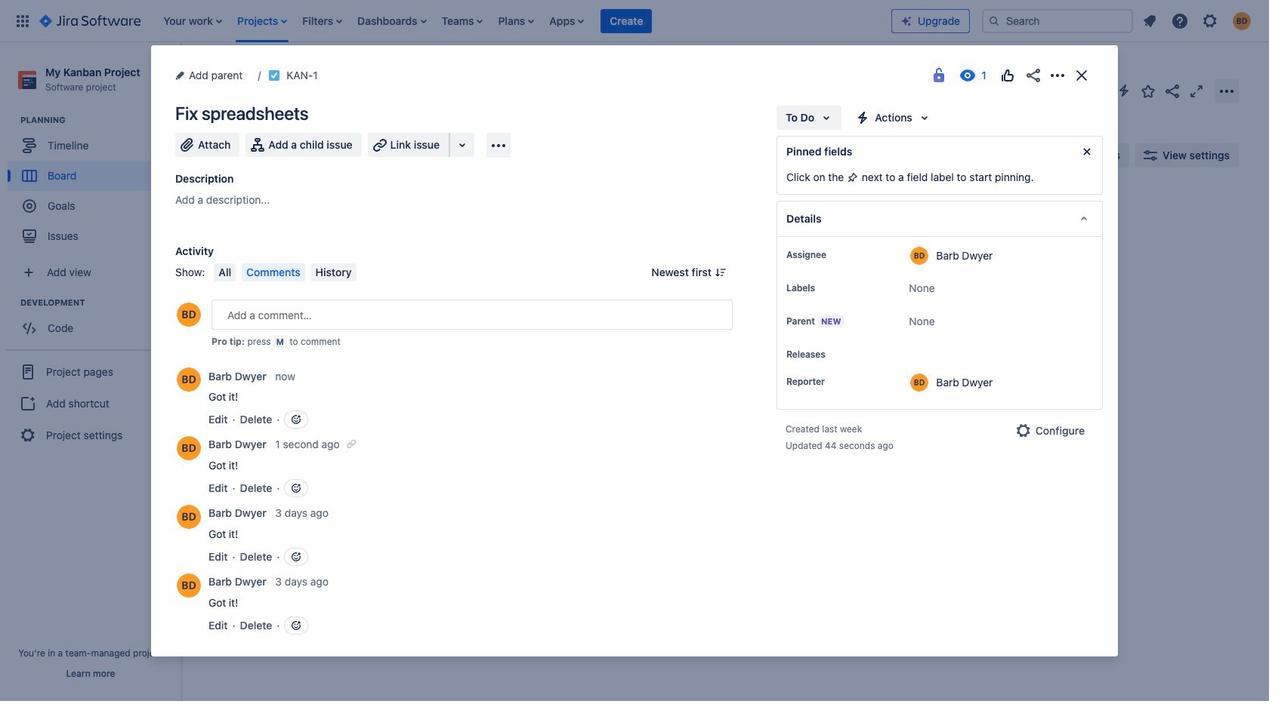 Task type: locate. For each thing, give the bounding box(es) containing it.
jira software image
[[39, 12, 141, 30], [39, 12, 141, 30]]

1 vertical spatial more information about barb dwyer image
[[177, 505, 201, 530]]

0 horizontal spatial copy link to comment image
[[332, 576, 344, 588]]

list
[[156, 0, 891, 42], [1136, 7, 1260, 34]]

reporter pin to top. only you can see pinned fields. image
[[828, 376, 840, 388]]

6 list item from the left
[[494, 0, 539, 42]]

1 add reaction image from the top
[[290, 483, 302, 495]]

sidebar element
[[0, 42, 181, 702]]

add reaction image for the leftmost copy link to comment icon
[[290, 414, 302, 426]]

2 add reaction image from the top
[[290, 551, 302, 564]]

2 more information about barb dwyer image from the top
[[177, 505, 201, 530]]

2 list item from the left
[[233, 0, 292, 42]]

banner
[[0, 0, 1269, 42]]

0 horizontal spatial list
[[156, 0, 891, 42]]

goal image
[[23, 200, 36, 213]]

task image
[[268, 70, 281, 82], [224, 273, 236, 286]]

menu bar
[[211, 264, 359, 282]]

enter full screen image
[[1188, 82, 1206, 100]]

0 horizontal spatial task image
[[224, 273, 236, 286]]

1 vertical spatial add reaction image
[[290, 620, 302, 632]]

0 vertical spatial copy link to comment image
[[348, 438, 360, 450]]

add app image
[[490, 136, 508, 154]]

search image
[[988, 15, 1000, 27]]

0 vertical spatial heading
[[20, 114, 181, 126]]

1 vertical spatial copy link to comment image
[[332, 576, 344, 588]]

copy link to comment image
[[298, 369, 310, 382], [332, 507, 344, 519]]

add reaction image
[[290, 414, 302, 426], [290, 620, 302, 632]]

primary element
[[9, 0, 891, 42]]

1 horizontal spatial list
[[1136, 7, 1260, 34]]

1 horizontal spatial task image
[[268, 70, 281, 82]]

2 vertical spatial group
[[6, 350, 175, 457]]

Add a comment… field
[[212, 300, 733, 330]]

add reaction image for rightmost copy link to comment icon
[[290, 551, 302, 564]]

1 vertical spatial heading
[[20, 297, 181, 309]]

list item
[[159, 0, 227, 42], [233, 0, 292, 42], [298, 0, 347, 42], [353, 0, 431, 42], [437, 0, 488, 42], [494, 0, 539, 42], [545, 0, 589, 42], [601, 0, 652, 42]]

group
[[8, 114, 181, 256], [8, 297, 181, 348], [6, 350, 175, 457]]

add people image
[[372, 147, 390, 165]]

0 vertical spatial add reaction image
[[290, 414, 302, 426]]

more information about barb dwyer image
[[911, 247, 929, 265], [177, 368, 201, 392], [911, 374, 929, 392], [177, 574, 201, 598]]

1 horizontal spatial copy link to comment image
[[348, 438, 360, 450]]

0 vertical spatial copy link to comment image
[[298, 369, 310, 382]]

None search field
[[982, 9, 1133, 33]]

0 vertical spatial more information about barb dwyer image
[[177, 437, 201, 461]]

1 vertical spatial add reaction image
[[290, 551, 302, 564]]

2 add reaction image from the top
[[290, 620, 302, 632]]

1 vertical spatial task image
[[224, 273, 236, 286]]

heading for topmost group
[[20, 114, 181, 126]]

heading
[[20, 114, 181, 126], [20, 297, 181, 309]]

0 vertical spatial add reaction image
[[290, 483, 302, 495]]

1 add reaction image from the top
[[290, 414, 302, 426]]

1 more information about barb dwyer image from the top
[[177, 437, 201, 461]]

more information about barb dwyer image for copy link to comment image to the top
[[177, 437, 201, 461]]

1 vertical spatial copy link to comment image
[[332, 507, 344, 519]]

1 heading from the top
[[20, 114, 181, 126]]

2 heading from the top
[[20, 297, 181, 309]]

add reaction image
[[290, 483, 302, 495], [290, 551, 302, 564]]

more information about barb dwyer image
[[177, 437, 201, 461], [177, 505, 201, 530]]

copy link to comment image
[[348, 438, 360, 450], [332, 576, 344, 588]]

details element
[[777, 201, 1103, 237]]

copy link to issue image
[[315, 69, 327, 81]]

dialog
[[151, 45, 1118, 669]]



Task type: describe. For each thing, give the bounding box(es) containing it.
create column image
[[854, 198, 872, 216]]

Search this board text field
[[213, 142, 283, 169]]

close image
[[1073, 66, 1091, 85]]

0 horizontal spatial copy link to comment image
[[298, 369, 310, 382]]

star kan board image
[[1139, 82, 1157, 100]]

1 vertical spatial group
[[8, 297, 181, 348]]

link web pages and more image
[[453, 136, 471, 154]]

more information about barb dwyer image for rightmost copy link to comment icon
[[177, 505, 201, 530]]

4 list item from the left
[[353, 0, 431, 42]]

7 list item from the left
[[545, 0, 589, 42]]

add reaction image for the bottom copy link to comment image
[[290, 620, 302, 632]]

add reaction image for copy link to comment image to the top
[[290, 483, 302, 495]]

5 list item from the left
[[437, 0, 488, 42]]

heading for the middle group
[[20, 297, 181, 309]]

0 vertical spatial group
[[8, 114, 181, 256]]

1 list item from the left
[[159, 0, 227, 42]]

labels pin to top. only you can see pinned fields. image
[[818, 283, 830, 295]]

assignee pin to top. only you can see pinned fields. image
[[830, 249, 842, 261]]

actions image
[[1049, 66, 1067, 85]]

3 list item from the left
[[298, 0, 347, 42]]

hide message image
[[1078, 143, 1096, 161]]

vote options: no one has voted for this issue yet. image
[[999, 66, 1017, 85]]

1 horizontal spatial copy link to comment image
[[332, 507, 344, 519]]

8 list item from the left
[[601, 0, 652, 42]]

Search field
[[982, 9, 1133, 33]]

0 vertical spatial task image
[[268, 70, 281, 82]]



